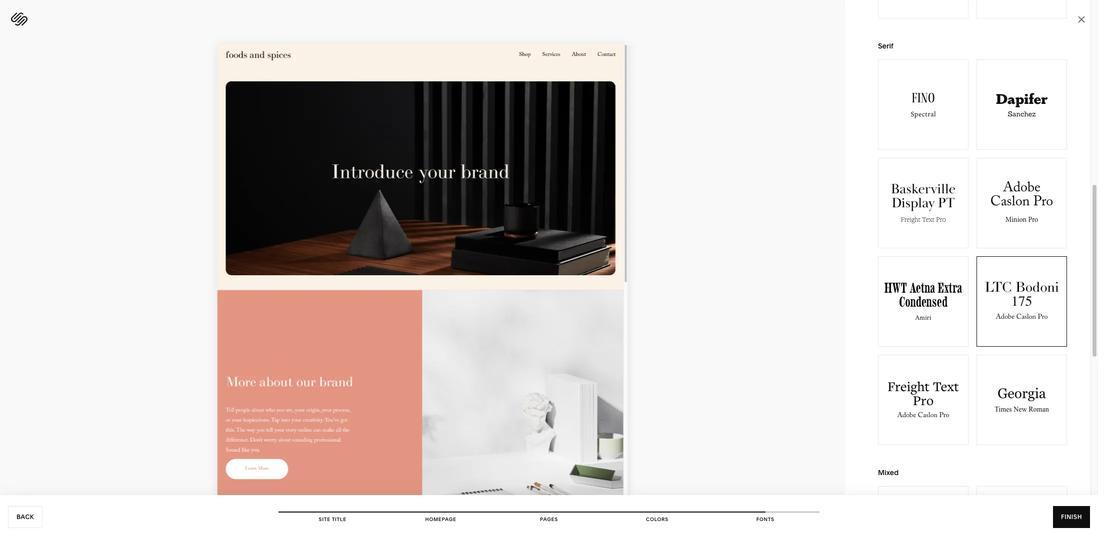 Task type: locate. For each thing, give the bounding box(es) containing it.
adobe
[[1003, 178, 1041, 202], [996, 312, 1015, 324], [897, 411, 916, 423]]

2 vertical spatial adobe
[[897, 411, 916, 423]]

aetna
[[910, 279, 935, 297]]

freight
[[901, 215, 921, 224], [888, 378, 930, 396]]

None checkbox
[[879, 159, 968, 248], [879, 257, 968, 347], [977, 257, 1067, 347], [977, 356, 1067, 445], [977, 487, 1067, 540], [879, 159, 968, 248], [879, 257, 968, 347], [977, 257, 1067, 347], [977, 356, 1067, 445], [977, 487, 1067, 540]]

title
[[332, 517, 346, 523]]

caslon inside ltc bodoni 175 adobe caslon pro
[[1017, 312, 1036, 324]]

1 vertical spatial adobe
[[996, 312, 1015, 324]]

0 vertical spatial freight
[[901, 215, 921, 224]]

caslon
[[991, 192, 1030, 216], [1017, 312, 1036, 324], [918, 411, 938, 423]]

text
[[922, 215, 935, 224], [933, 378, 959, 396]]

None checkbox
[[879, 0, 968, 18], [879, 60, 968, 150], [977, 60, 1067, 150], [977, 159, 1067, 248], [879, 356, 968, 445], [879, 487, 968, 540], [879, 0, 968, 18], [879, 60, 968, 150], [977, 60, 1067, 150], [977, 159, 1067, 248], [879, 356, 968, 445], [879, 487, 968, 540]]

adobe inside freight text pro adobe caslon pro
[[897, 411, 916, 423]]

caslon for text
[[918, 411, 938, 423]]

1 vertical spatial text
[[933, 378, 959, 396]]

georgia
[[998, 386, 1046, 402]]

amiri
[[915, 312, 931, 325]]

pro inside baskerville display pt freight text pro
[[936, 215, 946, 224]]

pro
[[1033, 192, 1053, 216], [936, 215, 946, 224], [1028, 215, 1038, 225], [1038, 312, 1048, 324], [913, 392, 934, 410], [939, 411, 949, 423]]

0 vertical spatial caslon
[[991, 192, 1030, 216]]

back button
[[8, 507, 43, 529]]

spectral
[[911, 109, 936, 120]]

sanchez
[[1008, 110, 1036, 119]]

0 vertical spatial adobe
[[1003, 178, 1041, 202]]

times
[[995, 406, 1012, 414]]

0 vertical spatial text
[[922, 215, 935, 224]]

minion
[[1006, 215, 1027, 225]]

display
[[892, 195, 935, 213]]

dapifer sanchez
[[996, 88, 1048, 119]]

text inside baskerville display pt freight text pro
[[922, 215, 935, 224]]

pt
[[938, 195, 955, 213]]

adobe inside ltc bodoni 175 adobe caslon pro
[[996, 312, 1015, 324]]

1 vertical spatial caslon
[[1017, 312, 1036, 324]]

2 vertical spatial caslon
[[918, 411, 938, 423]]

adobe inside adobe caslon pro minion pro
[[1003, 178, 1041, 202]]

fonts
[[757, 517, 775, 523]]

caslon inside freight text pro adobe caslon pro
[[918, 411, 938, 423]]

1 vertical spatial freight
[[888, 378, 930, 396]]

new
[[1014, 406, 1027, 414]]

pages
[[540, 517, 558, 523]]

ltc bodoni 175 adobe caslon pro
[[985, 280, 1059, 324]]



Task type: vqa. For each thing, say whether or not it's contained in the screenshot.


Task type: describe. For each thing, give the bounding box(es) containing it.
colors
[[646, 517, 669, 523]]

pro inside ltc bodoni 175 adobe caslon pro
[[1038, 312, 1048, 324]]

finish
[[1061, 514, 1082, 521]]

hwt
[[884, 279, 907, 297]]

extra
[[938, 279, 962, 297]]

finish button
[[1053, 507, 1090, 529]]

condensed
[[899, 293, 948, 311]]

fino spectral
[[911, 90, 936, 120]]

fino
[[912, 90, 935, 107]]

dapifer
[[996, 88, 1048, 108]]

freight inside baskerville display pt freight text pro
[[901, 215, 921, 224]]

baskerville display pt freight text pro
[[891, 181, 956, 224]]

adobe for bodoni
[[996, 312, 1015, 324]]

serif
[[878, 42, 893, 51]]

caslon inside adobe caslon pro minion pro
[[991, 192, 1030, 216]]

site title
[[319, 517, 346, 523]]

baskerville
[[891, 181, 956, 199]]

175
[[1011, 294, 1032, 310]]

adobe for text
[[897, 411, 916, 423]]

ltc
[[985, 280, 1012, 296]]

mixed
[[878, 469, 899, 478]]

bodoni
[[1016, 280, 1059, 296]]

freight inside freight text pro adobe caslon pro
[[888, 378, 930, 396]]

freight text pro adobe caslon pro
[[888, 378, 959, 423]]

back
[[17, 514, 34, 521]]

hwt aetna extra condensed amiri
[[884, 279, 962, 325]]

site
[[319, 517, 331, 523]]

text inside freight text pro adobe caslon pro
[[933, 378, 959, 396]]

homepage
[[425, 517, 456, 523]]

roman
[[1029, 406, 1049, 414]]

georgia times new roman
[[995, 386, 1049, 414]]

caslon for bodoni
[[1017, 312, 1036, 324]]

adobe caslon pro minion pro
[[991, 178, 1053, 225]]



